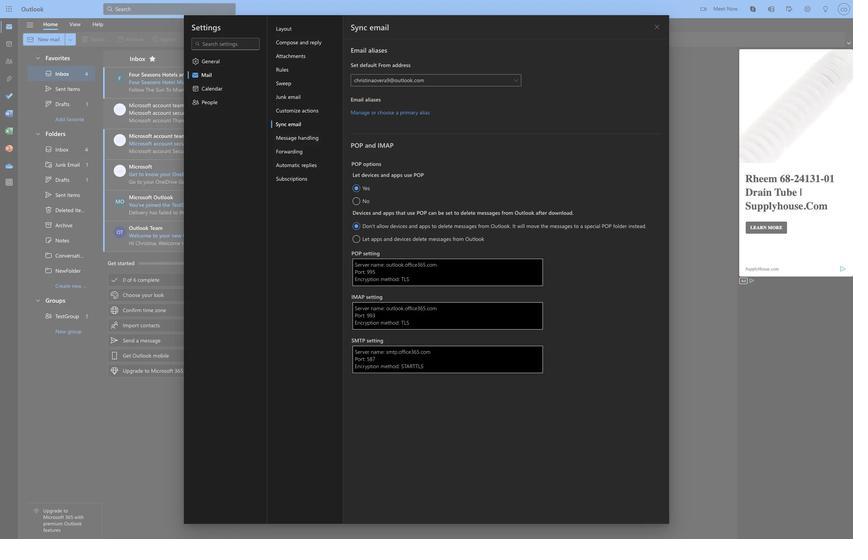 Task type: locate. For each thing, give the bounding box(es) containing it.
2  tree item from the top
[[27, 187, 95, 203]]

upgrade inside upgrade to microsoft 365 with premium outlook features
[[43, 508, 62, 515]]

email inside  junk email
[[67, 161, 80, 168]]

 drafts for 
[[45, 100, 69, 108]]

archive
[[55, 222, 73, 229]]

 up the 
[[45, 146, 52, 153]]

upgrade for upgrade to microsoft 365
[[123, 368, 143, 375]]

customize actions button
[[271, 104, 343, 118]]

 up the 'add favorite' 'tree item'
[[45, 100, 52, 108]]


[[111, 368, 118, 375]]

from down devices and apps that use pop can be set to delete messages from outlook after download.
[[453, 236, 464, 243]]

 button
[[31, 51, 44, 65], [31, 127, 44, 141], [31, 294, 44, 308]]

0 vertical spatial testgroup
[[172, 201, 196, 209]]

2 email aliases from the top
[[351, 96, 381, 103]]

select a conversation checkbox down four seasons hotels and resorts icon
[[114, 104, 129, 116]]

yes
[[363, 185, 370, 192]]

get for get outlook mobile
[[123, 353, 131, 360]]

rules
[[276, 66, 289, 73]]

ad up family
[[203, 72, 208, 77]]

zone
[[155, 307, 166, 314]]

dialog containing settings
[[0, 0, 854, 540]]

your left look
[[142, 292, 152, 299]]

sync up message
[[276, 121, 287, 128]]

outlook down free.
[[535, 319, 554, 327]]

2  from the top
[[45, 267, 52, 275]]

from left outlook.
[[479, 223, 490, 230]]

0 vertical spatial 
[[45, 252, 52, 260]]

0 vertical spatial sync
[[351, 22, 368, 32]]

team
[[150, 225, 163, 232]]

seasons down 
[[141, 71, 161, 78]]

sync up read on the top of the page
[[351, 22, 368, 32]]

set
[[446, 209, 453, 217]]

ad inside message list no conversations selected list box
[[203, 72, 208, 77]]

1 vertical spatial imap
[[352, 294, 365, 301]]

a right choose
[[396, 109, 399, 116]]

2 vertical spatial mobile
[[153, 353, 169, 360]]

items inside the favorites tree
[[67, 85, 80, 92]]

1 vertical spatial 
[[45, 146, 52, 153]]

2 vertical spatial inbox
[[55, 146, 68, 153]]

1 select a conversation checkbox from the top
[[114, 104, 129, 116]]

back
[[220, 171, 231, 178]]

0 vertical spatial mobile
[[271, 171, 287, 178]]

let devices and apps use pop option group
[[353, 170, 662, 206]]

 button left favorites at the top of page
[[31, 51, 44, 65]]

1 inside the  tree item
[[86, 313, 88, 320]]

message list section
[[103, 49, 287, 540]]

upgrade right the 
[[123, 368, 143, 375]]

4 1 from the top
[[86, 313, 88, 320]]

email aliases element
[[351, 60, 662, 124]]

microsoft account team image for microsoft account security info was added
[[114, 134, 126, 146]]

1 four from the top
[[129, 71, 140, 78]]

team inside microsoft account team microsoft account security info was added
[[174, 132, 186, 140]]

 tree item
[[27, 218, 95, 233]]

and up "miami"
[[179, 71, 188, 78]]

sync email
[[351, 22, 389, 32], [276, 121, 301, 128]]

microsoft outlook image
[[114, 196, 126, 208]]

0 horizontal spatial the
[[163, 201, 170, 209]]

3  button from the top
[[31, 294, 44, 308]]


[[35, 55, 41, 61], [35, 131, 41, 137], [35, 298, 41, 304]]

microsoft account team microsoft account security info was added
[[129, 132, 231, 147]]

1 vertical spatial aliases
[[365, 96, 381, 103]]

0 vertical spatial sync email
[[351, 22, 389, 32]]

2  from the top
[[45, 146, 52, 153]]

view button
[[64, 18, 86, 30]]

365 inside message list no conversations selected list box
[[175, 368, 183, 375]]

sync email up read on the top of the page
[[351, 22, 389, 32]]

1 vertical spatial 
[[45, 176, 52, 184]]

1 vertical spatial from
[[479, 223, 490, 230]]

1 vertical spatial microsoft account team image
[[114, 134, 126, 146]]

get outlook mobile
[[123, 353, 169, 360]]

0 vertical spatial junk
[[276, 93, 287, 101]]

0 horizontal spatial hotel
[[162, 79, 175, 86]]

 tree item
[[27, 248, 104, 263], [27, 263, 95, 279]]

testgroup inside  testgroup
[[55, 313, 79, 320]]

1 vertical spatial  tree item
[[27, 172, 95, 187]]

1 vertical spatial  sent items
[[45, 191, 80, 199]]

favorites tree
[[27, 48, 95, 127]]

1 vertical spatial group
[[67, 328, 82, 335]]

deleted
[[55, 207, 74, 214]]

1  from the top
[[45, 252, 52, 260]]


[[111, 292, 118, 299]]

create
[[55, 282, 70, 290]]

team down microsoft account team microsoft account security info verification
[[174, 132, 186, 140]]

messages down the be
[[429, 236, 452, 243]]

1 microsoft account team image from the top
[[114, 104, 126, 116]]

1  tree item from the top
[[27, 96, 95, 112]]

1 horizontal spatial mobile
[[271, 171, 287, 178]]

and down allow
[[384, 236, 393, 243]]

 tree item
[[27, 81, 95, 96], [27, 187, 95, 203]]

1 mt from the top
[[116, 106, 124, 113]]

sync
[[351, 22, 368, 32], [276, 121, 287, 128]]

 sent items down "favorites" tree item
[[45, 85, 80, 93]]

1 vertical spatial sync
[[276, 121, 287, 128]]

hotel right friendly
[[235, 79, 248, 86]]

application
[[0, 0, 854, 540]]

email down read on the top of the page
[[351, 46, 367, 54]]

application containing settings
[[0, 0, 854, 540]]

0 horizontal spatial let
[[353, 172, 360, 179]]

select a conversation checkbox for microsoft account security info was added
[[114, 134, 129, 146]]

drafts inside the favorites tree
[[55, 100, 69, 108]]

seasons for hotels
[[141, 71, 161, 78]]

4 up  'tree item'
[[85, 146, 88, 153]]

new right create at left
[[72, 282, 82, 290]]

 tree item up newfolder
[[27, 248, 104, 263]]

 mark all as read
[[309, 36, 355, 43]]

let for let devices and apps use pop
[[353, 172, 360, 179]]

mobile inside microsoft get to know your onedrive – how to back up your pc and mobile
[[271, 171, 287, 178]]

outlook
[[21, 5, 44, 13], [154, 194, 173, 201], [515, 209, 535, 217], [129, 225, 149, 232], [466, 236, 485, 243], [487, 308, 507, 316], [535, 319, 554, 327], [133, 353, 152, 360], [64, 521, 82, 528]]

2 drafts from the top
[[55, 176, 69, 183]]

1 vertical spatial delete
[[438, 223, 453, 230]]

2 seasons from the top
[[141, 79, 161, 86]]

0 vertical spatial folder
[[614, 223, 627, 230]]

1  tree item from the top
[[27, 248, 104, 263]]

1 4 from the top
[[85, 70, 88, 77]]

 tree item up the "add"
[[27, 96, 95, 112]]

group down how
[[198, 201, 212, 209]]

options
[[363, 161, 382, 168]]

0 vertical spatial team
[[173, 102, 185, 109]]

1 horizontal spatial delete
[[438, 223, 453, 230]]

 down 
[[45, 252, 52, 260]]

3  from the top
[[35, 298, 41, 304]]

 left folders at left
[[35, 131, 41, 137]]

0 vertical spatial  sent items
[[45, 85, 80, 93]]

mail image
[[5, 23, 13, 31]]

inbox down "favorites" tree item
[[55, 70, 69, 77]]

f
[[118, 75, 121, 82]]

1 horizontal spatial group
[[198, 201, 212, 209]]

1 vertical spatial team
[[174, 132, 186, 140]]

0 vertical spatial with
[[508, 308, 518, 316]]

 inside the favorites tree
[[45, 100, 52, 108]]

a left special
[[581, 223, 583, 230]]

1 vertical spatial 
[[35, 131, 41, 137]]

new group tree item
[[27, 324, 95, 339]]

2 select a conversation checkbox from the top
[[114, 134, 129, 146]]

security inside microsoft account team microsoft account security info verification
[[173, 109, 191, 116]]

2 vertical spatial email
[[67, 161, 80, 168]]

2 microsoft account team image from the top
[[114, 134, 126, 146]]

0 horizontal spatial new
[[72, 282, 82, 290]]

drafts for 
[[55, 100, 69, 108]]

Select a conversation checkbox
[[114, 196, 129, 208]]

 tree item up deleted
[[27, 187, 95, 203]]

0 horizontal spatial 365
[[65, 515, 73, 521]]

and
[[300, 39, 309, 46], [179, 71, 188, 78], [365, 141, 376, 150], [260, 171, 269, 178], [381, 172, 390, 179], [373, 209, 382, 217], [409, 223, 418, 230], [384, 236, 393, 243]]

1 inside  'tree item'
[[86, 161, 88, 168]]

four right four seasons hotels and resorts icon
[[129, 79, 140, 86]]

how
[[200, 171, 212, 178]]

more apps image
[[5, 179, 13, 187]]

your inside you're going places. take outlook with you for free. scan the qr code with your phone camera to download outlook mobile
[[457, 319, 468, 327]]

four seasons hotels and resorts
[[129, 71, 207, 78]]

Select a conversation checkbox
[[114, 104, 129, 116], [114, 134, 129, 146]]

 button inside groups tree item
[[31, 294, 44, 308]]

info inside microsoft account team microsoft account security info was added
[[194, 140, 204, 147]]

 inside the favorites tree
[[45, 85, 52, 93]]

email inside button
[[288, 93, 301, 101]]

new
[[172, 232, 182, 239], [72, 282, 82, 290]]

create new folder tree item
[[27, 279, 97, 294]]

 junk email
[[45, 161, 80, 168]]

 for groups
[[35, 298, 41, 304]]

and right pc at top left
[[260, 171, 269, 178]]

outlook up  in the left top of the page
[[21, 5, 44, 13]]

select a conversation checkbox for microsoft account security info verification
[[114, 104, 129, 116]]

instead.
[[629, 223, 647, 230]]

 tree item up create at left
[[27, 263, 95, 279]]

attachments
[[276, 52, 306, 60]]

2 vertical spatial a
[[136, 337, 139, 345]]

download.
[[549, 209, 574, 217]]

favorites tree item
[[27, 51, 95, 66]]

 inside tree
[[45, 176, 52, 184]]

1  from the top
[[45, 85, 52, 93]]

1 seasons from the top
[[141, 71, 161, 78]]

 tree item down  junk email
[[27, 172, 95, 187]]

1 vertical spatial four
[[129, 79, 140, 86]]

0 vertical spatial let
[[353, 172, 360, 179]]

1 down  'tree item'
[[86, 176, 88, 183]]

items up  deleted items
[[67, 191, 80, 199]]

group
[[198, 201, 212, 209], [67, 328, 82, 335]]

2 vertical spatial  button
[[31, 294, 44, 308]]

 inside settings tab list
[[192, 99, 200, 106]]

let apps and devices delete messages from outlook
[[363, 236, 485, 243]]

a right "send"
[[136, 337, 139, 345]]

1 vertical spatial  drafts
[[45, 176, 69, 184]]

0 vertical spatial 365
[[175, 368, 183, 375]]

inbox inside inbox 
[[130, 54, 145, 62]]

microsoft account team image for microsoft account security info verification
[[114, 104, 126, 116]]

dialog
[[0, 0, 854, 540]]

0 horizontal spatial upgrade
[[43, 508, 62, 515]]

1 horizontal spatial a
[[396, 109, 399, 116]]

1  inbox from the top
[[45, 70, 69, 77]]

pop setting
[[352, 250, 380, 257]]

sent up the "add"
[[55, 85, 66, 92]]

 for 
[[45, 176, 52, 184]]

outlook.com
[[183, 232, 215, 239]]

testgroup
[[172, 201, 196, 209], [55, 313, 79, 320]]

info inside microsoft account team microsoft account security info verification
[[192, 109, 201, 116]]

1  from the top
[[45, 100, 52, 108]]

with down going
[[446, 319, 456, 327]]

1  from the top
[[35, 55, 41, 61]]

1 vertical spatial let
[[363, 236, 370, 243]]

use
[[404, 172, 413, 179], [407, 209, 416, 217]]

with right premium
[[75, 515, 84, 521]]


[[45, 85, 52, 93], [45, 191, 52, 199]]

account inside outlook team welcome to your new outlook.com account
[[216, 232, 235, 239]]

outlook up will
[[515, 209, 535, 217]]

1 right  testgroup
[[86, 313, 88, 320]]

 sent items for 1st  tree item from the bottom of the page
[[45, 191, 80, 199]]

0 vertical spatial items
[[67, 85, 80, 92]]

1  button from the top
[[31, 51, 44, 65]]

1 vertical spatial upgrade
[[43, 508, 62, 515]]

2  sent items from the top
[[45, 191, 80, 199]]

0 vertical spatial upgrade
[[123, 368, 143, 375]]

sent inside the favorites tree
[[55, 85, 66, 92]]

2 mt from the top
[[116, 137, 124, 144]]

upgrade up premium
[[43, 508, 62, 515]]

1 vertical spatial sync email
[[276, 121, 301, 128]]

outlook.
[[491, 223, 511, 230]]

aliases up or
[[365, 96, 381, 103]]

 tree item up  junk email
[[27, 142, 95, 157]]

was
[[205, 140, 214, 147]]

mt down four seasons hotels and resorts icon
[[116, 106, 124, 113]]

 for  newfolder
[[45, 267, 52, 275]]

 inside tree item
[[45, 313, 52, 320]]

1 hotel from the left
[[162, 79, 175, 86]]

hotels
[[162, 71, 178, 78]]

compose
[[276, 39, 298, 46]]

be
[[438, 209, 445, 217]]

security for verification
[[173, 109, 191, 116]]

 button inside "favorites" tree item
[[31, 51, 44, 65]]

email
[[351, 46, 367, 54], [351, 96, 364, 103], [67, 161, 80, 168]]

 drafts up the "add"
[[45, 100, 69, 108]]

0 vertical spatial devices
[[362, 172, 379, 179]]

1 drafts from the top
[[55, 100, 69, 108]]

2  inbox from the top
[[45, 146, 68, 153]]

email for junk email button
[[288, 93, 301, 101]]

now
[[727, 5, 738, 12]]

0 vertical spatial setting
[[363, 250, 380, 257]]

use for that
[[407, 209, 416, 217]]

 inside folders tree item
[[35, 131, 41, 137]]

new left outlook.com
[[172, 232, 182, 239]]

 tree item
[[27, 157, 95, 172]]

email inside tab panel
[[370, 22, 389, 32]]

hotel
[[162, 79, 175, 86], [235, 79, 248, 86]]

your down team
[[159, 232, 170, 239]]

 down favorites at the top of page
[[45, 70, 52, 77]]

 up 
[[45, 191, 52, 199]]

free.
[[539, 308, 549, 316]]

select a conversation checkbox up m
[[114, 134, 129, 146]]

0 vertical spatial security
[[173, 109, 191, 116]]

0 vertical spatial 
[[192, 99, 200, 106]]

0 horizontal spatial junk
[[55, 161, 66, 168]]

with inside upgrade to microsoft 365 with premium outlook features
[[75, 515, 84, 521]]

folder inside devices and apps that use pop can be set to delete messages from outlook after download. option group
[[614, 223, 627, 230]]

2  drafts from the top
[[45, 176, 69, 184]]

sync email heading
[[351, 22, 389, 32]]

1 vertical spatial devices
[[390, 223, 408, 230]]

3 1 from the top
[[86, 176, 88, 183]]

2 horizontal spatial mobile
[[556, 319, 572, 327]]

1 horizontal spatial testgroup
[[172, 201, 196, 209]]

 for 
[[45, 100, 52, 108]]

 inbox down folders at left
[[45, 146, 68, 153]]

1 horizontal spatial the
[[415, 319, 423, 327]]

1  sent items from the top
[[45, 85, 80, 93]]

microsoft inside upgrade to microsoft 365 with premium outlook features
[[43, 515, 64, 521]]

sync email inside tab panel
[[351, 22, 389, 32]]

2  tree item from the top
[[27, 172, 95, 187]]

drafts up the 'add favorite' 'tree item'
[[55, 100, 69, 108]]

security
[[173, 109, 191, 116], [174, 140, 193, 147]]

1 vertical spatial folder
[[83, 282, 97, 290]]

inbox inside the favorites tree
[[55, 70, 69, 77]]

the inside microsoft outlook you've joined the testgroup group
[[163, 201, 170, 209]]

the left qr
[[415, 319, 423, 327]]

smtp
[[352, 337, 366, 345]]

premium features image
[[34, 509, 39, 515]]

0 vertical spatial  button
[[31, 51, 44, 65]]

and up allow
[[373, 209, 382, 217]]

 inbox
[[45, 70, 69, 77], [45, 146, 68, 153]]

four for four seasons hotel miami - family friendly hotel
[[129, 79, 140, 86]]

1 right  junk email
[[86, 161, 88, 168]]

1 horizontal spatial from
[[479, 223, 490, 230]]


[[192, 99, 200, 106], [45, 313, 52, 320]]

1 horizontal spatial new
[[172, 232, 182, 239]]

get inside microsoft get to know your onedrive – how to back up your pc and mobile
[[129, 171, 137, 178]]

2 vertical spatial email
[[288, 121, 301, 128]]

apps inside let devices and apps use pop option group
[[391, 172, 403, 179]]

seasons for hotel
[[141, 79, 161, 86]]

0 horizontal spatial with
[[75, 515, 84, 521]]

outlook up the joined at the top left
[[154, 194, 173, 201]]

allow
[[377, 223, 389, 230]]

0 vertical spatial  drafts
[[45, 100, 69, 108]]

and inside button
[[300, 39, 309, 46]]

use inside option group
[[407, 209, 416, 217]]

microsoft account team image
[[114, 104, 126, 116], [114, 134, 126, 146]]

let inside option group
[[353, 172, 360, 179]]

upgrade for upgrade to microsoft 365 with premium outlook features
[[43, 508, 62, 515]]

tree
[[27, 142, 104, 294]]

2 vertical spatial 
[[35, 298, 41, 304]]

2 hotel from the left
[[235, 79, 248, 86]]

info for verification
[[192, 109, 201, 116]]

a inside list box
[[136, 337, 139, 345]]

let inside option group
[[363, 236, 370, 243]]

inbox heading
[[120, 50, 159, 67]]

mt for microsoft account security info verification
[[116, 106, 124, 113]]

1 vertical spatial sent
[[55, 191, 66, 199]]

1 vertical spatial email aliases
[[351, 96, 381, 103]]

0 vertical spatial 
[[35, 55, 41, 61]]

confirm
[[123, 307, 142, 314]]

junk inside button
[[276, 93, 287, 101]]

four right "f"
[[129, 71, 140, 78]]

testgroup up outlook team welcome to your new outlook.com account
[[172, 201, 196, 209]]

settings heading
[[192, 22, 221, 32]]

 for folders
[[35, 131, 41, 137]]

move & delete group
[[23, 32, 258, 47]]

outlook inside microsoft outlook you've joined the testgroup group
[[154, 194, 173, 201]]

upgrade inside message list no conversations selected list box
[[123, 368, 143, 375]]

ad
[[203, 72, 208, 77], [742, 279, 746, 284]]

1 vertical spatial items
[[67, 191, 80, 199]]

team
[[173, 102, 185, 109], [174, 132, 186, 140]]

0 vertical spatial group
[[198, 201, 212, 209]]

 inside groups tree item
[[35, 298, 41, 304]]

 sent items inside tree
[[45, 191, 80, 199]]

get right "microsoft" icon
[[129, 171, 137, 178]]

1 horizontal spatial let
[[363, 236, 370, 243]]


[[45, 70, 52, 77], [45, 146, 52, 153]]

 sent items up the  tree item
[[45, 191, 80, 199]]

 drafts inside tree
[[45, 176, 69, 184]]

1  from the top
[[45, 70, 52, 77]]

tree containing 
[[27, 142, 104, 294]]

1 vertical spatial junk
[[55, 161, 66, 168]]

favorite
[[67, 116, 84, 123]]

2 4 from the top
[[85, 146, 88, 153]]

 down favorites at the top of page
[[45, 85, 52, 93]]

aliases inside email aliases element
[[365, 96, 381, 103]]

 sent items inside the favorites tree
[[45, 85, 80, 93]]

tags group
[[305, 32, 538, 47]]

1  drafts from the top
[[45, 100, 69, 108]]

and down the options
[[381, 172, 390, 179]]

 sent items for 2nd  tree item from the bottom of the page
[[45, 85, 80, 93]]

 tree item down favorites at the top of page
[[27, 66, 95, 81]]

0 horizontal spatial testgroup
[[55, 313, 79, 320]]

1 vertical spatial inbox
[[55, 70, 69, 77]]

365 inside upgrade to microsoft 365 with premium outlook features
[[65, 515, 73, 521]]

4 down "favorites" tree item
[[85, 70, 88, 77]]

team for was
[[174, 132, 186, 140]]

your
[[160, 171, 171, 178], [240, 171, 251, 178], [159, 232, 170, 239], [142, 292, 152, 299], [457, 319, 468, 327]]

microsoft account team image down four seasons hotels and resorts icon
[[114, 104, 126, 116]]

 down groups
[[45, 313, 52, 320]]

2  button from the top
[[31, 127, 44, 141]]

junk right the 
[[55, 161, 66, 168]]

testgroup up new group
[[55, 313, 79, 320]]

1 vertical spatial drafts
[[55, 176, 69, 183]]

attachments button
[[271, 49, 343, 63]]

history
[[88, 252, 104, 259]]

info for was
[[194, 140, 204, 147]]

sent up the  tree item
[[55, 191, 66, 199]]

microsoft account team image up m
[[114, 134, 126, 146]]

 tree item for 
[[27, 172, 95, 187]]

team inside microsoft account team microsoft account security info verification
[[173, 102, 185, 109]]

1 vertical spatial info
[[194, 140, 204, 147]]

1 vertical spatial seasons
[[141, 79, 161, 86]]

general
[[202, 58, 220, 65]]

let for let apps and devices delete messages from outlook
[[363, 236, 370, 243]]

primary
[[400, 109, 418, 116]]


[[655, 24, 661, 30]]

items for 2nd  tree item from the bottom of the page
[[67, 85, 80, 92]]

home
[[43, 20, 58, 28]]

testgroup inside microsoft outlook you've joined the testgroup group
[[172, 201, 196, 209]]

use inside option group
[[404, 172, 413, 179]]

1 vertical spatial email
[[351, 96, 364, 103]]

 for  conversation history
[[45, 252, 52, 260]]

 tree item
[[27, 96, 95, 112], [27, 172, 95, 187]]

microsoft image
[[114, 165, 126, 177]]

 drafts inside the favorites tree
[[45, 100, 69, 108]]

mail
[[201, 71, 212, 79]]

1 horizontal spatial upgrade
[[123, 368, 143, 375]]

info left was
[[194, 140, 204, 147]]

2 vertical spatial devices
[[394, 236, 411, 243]]

group inside "tree item"
[[67, 328, 82, 335]]

email aliases up manage
[[351, 96, 381, 103]]

email inside email aliases element
[[351, 96, 364, 103]]

 tree item
[[27, 203, 95, 218]]

0 vertical spatial email aliases
[[351, 46, 388, 54]]

0 vertical spatial 
[[45, 85, 52, 93]]

0 horizontal spatial mobile
[[153, 353, 169, 360]]

 drafts for 
[[45, 176, 69, 184]]

0 vertical spatial use
[[404, 172, 413, 179]]

1 inside the favorites tree
[[86, 100, 88, 108]]

and left 
[[300, 39, 309, 46]]

 button inside folders tree item
[[31, 127, 44, 141]]

drafts inside tree
[[55, 176, 69, 183]]

1 horizontal spatial folder
[[614, 223, 627, 230]]

1 horizontal spatial 365
[[175, 368, 183, 375]]

 tree item down "favorites" tree item
[[27, 81, 95, 96]]

2 1 from the top
[[86, 161, 88, 168]]

pop inside option group
[[414, 172, 424, 179]]

pop options
[[352, 161, 382, 168]]

devices inside option group
[[362, 172, 379, 179]]

 for  testgroup
[[45, 313, 52, 320]]

 left favorites at the top of page
[[35, 55, 41, 61]]

account up 'know'
[[154, 140, 173, 147]]

tab list
[[38, 18, 109, 30]]

folders tree item
[[27, 127, 95, 142]]

1 1 from the top
[[86, 100, 88, 108]]

the right the joined at the top left
[[163, 201, 170, 209]]

0 vertical spatial the
[[163, 201, 170, 209]]

Select a conversation checkbox
[[114, 165, 129, 177]]

people
[[202, 99, 218, 106]]

setting for smtp setting
[[367, 337, 384, 345]]

2 vertical spatial get
[[123, 353, 131, 360]]


[[45, 206, 52, 214]]

to inside outlook team welcome to your new outlook.com account
[[153, 232, 158, 239]]

mobile inside you're going places. take outlook with you for free. scan the qr code with your phone camera to download outlook mobile
[[556, 319, 572, 327]]

microsoft
[[129, 102, 151, 109], [129, 109, 151, 116], [129, 132, 152, 140], [129, 140, 152, 147], [129, 163, 152, 170], [129, 194, 152, 201], [151, 368, 173, 375], [43, 515, 64, 521]]

pop and imap
[[351, 141, 394, 150]]

1 vertical spatial 4
[[85, 146, 88, 153]]

1 sent from the top
[[55, 85, 66, 92]]

set
[[351, 61, 359, 69]]

security up microsoft account team microsoft account security info was added
[[173, 109, 191, 116]]

word image
[[5, 110, 13, 118]]

let devices and apps use pop
[[353, 172, 424, 179]]

2 four from the top
[[129, 79, 140, 86]]

0 horizontal spatial from
[[453, 236, 464, 243]]

folder left instead.
[[614, 223, 627, 230]]

2  from the top
[[35, 131, 41, 137]]

forwarding
[[276, 148, 303, 155]]

aliases up set default from address
[[369, 46, 388, 54]]

2 vertical spatial the
[[415, 319, 423, 327]]

folder left  at the bottom left of page
[[83, 282, 97, 290]]

sweep button
[[271, 77, 343, 90]]

items inside  deleted items
[[75, 207, 88, 214]]

people image
[[5, 58, 13, 66]]

document
[[0, 0, 854, 540]]

2 horizontal spatial the
[[541, 223, 549, 230]]

to down can
[[432, 223, 437, 230]]

 tree item
[[27, 66, 95, 81], [27, 142, 95, 157]]

 inbox inside the favorites tree
[[45, 70, 69, 77]]

outlook inside banner
[[21, 5, 44, 13]]

0 horizontal spatial folder
[[83, 282, 97, 290]]

0 vertical spatial delete
[[461, 209, 476, 217]]

2 sent from the top
[[55, 191, 66, 199]]

imap setting
[[352, 294, 383, 301]]

0 vertical spatial a
[[396, 109, 399, 116]]

2 vertical spatial items
[[75, 207, 88, 214]]

2  from the top
[[45, 176, 52, 184]]

email up manage
[[351, 96, 364, 103]]

left-rail-appbar navigation
[[2, 18, 17, 175]]

1 horizontal spatial junk
[[276, 93, 287, 101]]

1
[[86, 100, 88, 108], [86, 161, 88, 168], [86, 176, 88, 183], [86, 313, 88, 320]]

and inside microsoft get to know your onedrive – how to back up your pc and mobile
[[260, 171, 269, 178]]

1 horizontal spatial 
[[192, 99, 200, 106]]

2  tree item from the top
[[27, 263, 95, 279]]

junk inside  junk email
[[55, 161, 66, 168]]

2  from the top
[[45, 191, 52, 199]]

manage or choose a primary alias button
[[351, 109, 430, 116]]

will
[[518, 223, 525, 230]]

 inside "favorites" tree item
[[35, 55, 41, 61]]

security inside microsoft account team microsoft account security info was added
[[174, 140, 193, 147]]



Task type: describe. For each thing, give the bounding box(es) containing it.
document containing settings
[[0, 0, 854, 540]]

qr
[[424, 319, 432, 327]]

0 horizontal spatial imap
[[352, 294, 365, 301]]

 notes
[[45, 237, 69, 244]]

–
[[196, 171, 199, 178]]

4 inside the favorites tree
[[85, 70, 88, 77]]

or
[[372, 109, 376, 116]]

 button for favorites
[[31, 51, 44, 65]]

going
[[442, 308, 456, 316]]

to inside upgrade to microsoft 365 with premium outlook features
[[64, 508, 68, 515]]

messages down devices and apps that use pop can be set to delete messages from outlook after download.
[[454, 223, 477, 230]]

1 email aliases from the top
[[351, 46, 388, 54]]

0 of 6 complete
[[123, 277, 160, 284]]

get for get started
[[108, 260, 116, 267]]

view
[[69, 20, 81, 28]]

as
[[338, 36, 343, 43]]

items for the  tree item
[[75, 207, 88, 214]]

items for 1st  tree item from the bottom of the page
[[67, 191, 80, 199]]

1  tree item from the top
[[27, 81, 95, 96]]


[[45, 237, 52, 244]]

a inside option group
[[581, 223, 583, 230]]

1 horizontal spatial with
[[446, 319, 456, 327]]

microsoft inside microsoft outlook you've joined the testgroup group
[[129, 194, 152, 201]]

outlook down send a message
[[133, 353, 152, 360]]

the inside devices and apps that use pop can be set to delete messages from outlook after download. option group
[[541, 223, 549, 230]]

pop and imap element
[[351, 155, 662, 375]]


[[309, 36, 316, 43]]

tab list containing home
[[38, 18, 109, 30]]

new inside create new folder "tree item"
[[72, 282, 82, 290]]

four for four seasons hotels and resorts
[[129, 71, 140, 78]]

Server name: outlook.office365.com  Port: 995  Encryption method: TLS text field
[[353, 259, 543, 286]]

your right 'know'
[[160, 171, 171, 178]]

code
[[433, 319, 444, 327]]

 inside tree
[[45, 146, 52, 153]]

365 for upgrade to microsoft 365
[[175, 368, 183, 375]]

0 vertical spatial imap
[[378, 141, 394, 150]]

message list no conversations selected list box
[[103, 68, 287, 540]]

use for apps
[[404, 172, 413, 179]]

you
[[520, 308, 529, 316]]

 archive
[[45, 222, 73, 229]]

 newfolder
[[45, 267, 81, 275]]


[[111, 277, 118, 284]]

 testgroup
[[45, 313, 79, 320]]

can
[[429, 209, 437, 217]]

Server name: outlook.office365.com  Port: 993  Encryption method: TLS text field
[[353, 303, 543, 330]]

files image
[[5, 76, 13, 83]]

setting for pop setting
[[363, 250, 380, 257]]

powerpoint image
[[5, 145, 13, 153]]

reply
[[310, 39, 322, 46]]

contacts
[[140, 322, 160, 329]]


[[192, 71, 199, 79]]

 for 
[[192, 99, 200, 106]]

 inbox inside tree
[[45, 146, 68, 153]]

to right how
[[213, 171, 218, 178]]

6
[[133, 277, 136, 284]]

layout button
[[271, 22, 343, 36]]

sync inside sync email tab panel
[[351, 22, 368, 32]]


[[45, 161, 52, 168]]

 tree item
[[27, 309, 95, 324]]

2  tree item from the top
[[27, 142, 95, 157]]

email inside 'button'
[[288, 121, 301, 128]]

to do image
[[5, 93, 13, 101]]

365 for upgrade to microsoft 365 with premium outlook features
[[65, 515, 73, 521]]

team for verification
[[173, 102, 185, 109]]

folders
[[46, 130, 66, 138]]

your inside outlook team welcome to your new outlook.com account
[[159, 232, 170, 239]]

to inside you're going places. take outlook with you for free. scan the qr code with your phone camera to download outlook mobile
[[504, 319, 509, 327]]

0 horizontal spatial delete
[[413, 236, 427, 243]]

customize
[[276, 107, 301, 114]]

drafts for 
[[55, 176, 69, 183]]

Search settings search field
[[200, 40, 252, 48]]

ot
[[117, 229, 123, 236]]

no
[[363, 198, 370, 205]]

account up microsoft account team microsoft account security info was added
[[153, 109, 171, 116]]

meet
[[714, 5, 726, 12]]

help button
[[87, 18, 109, 30]]

-
[[193, 79, 196, 86]]

messages up outlook.
[[477, 209, 501, 217]]

smtp setting
[[352, 337, 384, 345]]

account down four seasons hotels and resorts
[[153, 102, 171, 109]]

your right up on the top of page
[[240, 171, 251, 178]]

and up the options
[[365, 141, 376, 150]]

inbox inside tree
[[55, 146, 68, 153]]

groups tree item
[[27, 294, 95, 309]]

outlook banner
[[0, 0, 854, 18]]

 button for folders
[[31, 127, 44, 141]]

automatic replies
[[276, 162, 317, 169]]

and inside option group
[[381, 172, 390, 179]]

of
[[127, 277, 132, 284]]

four seasons hotels and resorts image
[[114, 72, 126, 85]]

newfolder
[[55, 267, 81, 275]]

you're going places. take outlook with you for free. scan the qr code with your phone camera to download outlook mobile
[[403, 308, 572, 327]]

settings tab list
[[184, 15, 268, 525]]

outlook inside upgrade to microsoft 365 with premium outlook features
[[64, 521, 82, 528]]

devices and apps that use pop can be set to delete messages from outlook after download. option group
[[353, 208, 662, 244]]

sent inside tree
[[55, 191, 66, 199]]

 general
[[192, 58, 220, 65]]


[[111, 337, 118, 345]]

subscriptions button
[[271, 172, 343, 186]]

for
[[530, 308, 537, 316]]

notes
[[55, 237, 69, 244]]

microsoft inside microsoft get to know your onedrive – how to back up your pc and mobile
[[129, 163, 152, 170]]

onedrive
[[172, 171, 195, 178]]

devices and apps that use pop can be set to delete messages from outlook after download.
[[353, 209, 574, 217]]

don't allow devices and apps to delete messages from outlook. it will move the messages to a special pop folder instead.
[[363, 223, 647, 230]]

from
[[379, 61, 391, 69]]

email for the sync email heading
[[370, 22, 389, 32]]

security for was
[[174, 140, 193, 147]]

settings
[[192, 22, 221, 32]]

mt for microsoft account security info was added
[[116, 137, 124, 144]]

started
[[118, 260, 135, 267]]

outlook up "camera"
[[487, 308, 507, 316]]


[[26, 21, 34, 29]]

replies
[[302, 162, 317, 169]]

set your advertising preferences image
[[750, 278, 756, 284]]

0 vertical spatial aliases
[[369, 46, 388, 54]]

choose
[[378, 109, 395, 116]]

sweep
[[276, 80, 291, 87]]

the inside you're going places. take outlook with you for free. scan the qr code with your phone camera to download outlook mobile
[[415, 319, 423, 327]]

subscriptions
[[276, 175, 308, 183]]

 button for groups
[[31, 294, 44, 308]]

messages down download.
[[550, 223, 573, 230]]

Server name: smtp.office365.com  Port: 587  Encryption method: STARTTLS text field
[[353, 346, 543, 374]]

onedrive image
[[5, 163, 13, 170]]

sync email tab panel
[[343, 15, 670, 525]]

2 vertical spatial from
[[453, 236, 464, 243]]

special
[[585, 223, 601, 230]]

outlook inside outlook team welcome to your new outlook.com account
[[129, 225, 149, 232]]

to right set
[[454, 209, 460, 217]]

a inside button
[[396, 109, 399, 116]]

excel image
[[5, 128, 13, 135]]

take
[[475, 308, 485, 316]]


[[45, 222, 52, 229]]

to left 'know'
[[139, 171, 144, 178]]

sync email inside 'button'
[[276, 121, 301, 128]]

 inside the favorites tree
[[45, 70, 52, 77]]

address
[[392, 61, 411, 69]]

devices
[[353, 209, 371, 217]]

move
[[527, 223, 540, 230]]

 for favorites
[[35, 55, 41, 61]]

mark
[[318, 36, 330, 43]]

folder inside "tree item"
[[83, 282, 97, 290]]

outlook team image
[[114, 227, 126, 239]]


[[192, 58, 200, 65]]

 conversation history
[[45, 252, 104, 260]]

 tree item
[[27, 233, 95, 248]]


[[111, 322, 118, 330]]

calendar image
[[5, 41, 13, 48]]

sync inside sync email 'button'
[[276, 121, 287, 128]]

2 horizontal spatial with
[[508, 308, 518, 316]]

group inside microsoft outlook you've joined the testgroup group
[[198, 201, 212, 209]]

outlook down devices and apps that use pop can be set to delete messages from outlook after download.
[[466, 236, 485, 243]]

resorts
[[190, 71, 207, 78]]

download
[[511, 319, 534, 327]]

outlook link
[[21, 0, 44, 18]]

places.
[[457, 308, 473, 316]]

0
[[123, 277, 126, 284]]

 tree item for 
[[27, 96, 95, 112]]

meet now
[[714, 5, 738, 12]]

christinaovera9@outlook.com field
[[351, 74, 522, 87]]

to down get outlook mobile at bottom
[[145, 368, 150, 375]]

microsoft account team microsoft account security info verification
[[129, 102, 228, 116]]

add
[[55, 116, 65, 123]]

setting for imap setting
[[366, 294, 383, 301]]

verification
[[203, 109, 228, 116]]

add favorite tree item
[[27, 112, 95, 127]]

1  tree item from the top
[[27, 66, 95, 81]]

1 horizontal spatial ad
[[742, 279, 746, 284]]

rules button
[[271, 63, 343, 77]]

0 vertical spatial email
[[351, 46, 367, 54]]

handling
[[298, 134, 319, 142]]

read
[[344, 36, 355, 43]]

don't
[[363, 223, 375, 230]]

send
[[123, 337, 135, 345]]

0 vertical spatial from
[[502, 209, 514, 217]]


[[195, 41, 200, 47]]

all
[[331, 36, 337, 43]]

import
[[123, 322, 139, 329]]

2 horizontal spatial delete
[[461, 209, 476, 217]]

message
[[140, 337, 161, 345]]

 button
[[22, 19, 38, 31]]

to left special
[[574, 223, 579, 230]]

new inside outlook team welcome to your new outlook.com account
[[172, 232, 182, 239]]

account down microsoft account team microsoft account security info verification
[[154, 132, 173, 140]]

conversation
[[55, 252, 86, 259]]

complete
[[138, 277, 160, 284]]

and up let apps and devices delete messages from outlook on the top
[[409, 223, 418, 230]]

help
[[92, 20, 103, 28]]

 inside tree
[[45, 191, 52, 199]]

compose and reply button
[[271, 36, 343, 49]]

Select a conversation checkbox
[[114, 227, 129, 239]]

actions
[[302, 107, 319, 114]]



Task type: vqa. For each thing, say whether or not it's contained in the screenshot.
the topmost "" Tree Item
no



